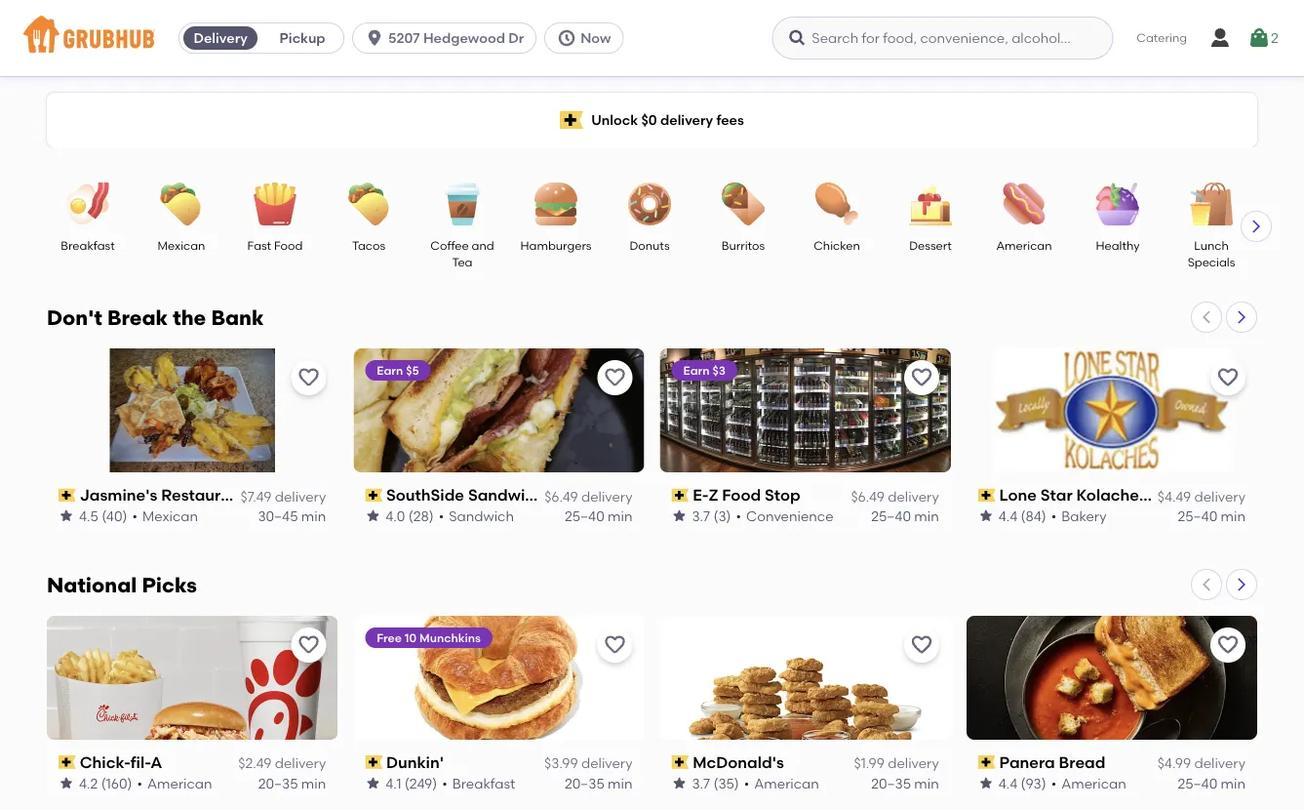Task type: describe. For each thing, give the bounding box(es) containing it.
• sandwich
[[439, 508, 514, 524]]

proceed to checko
[[1178, 645, 1305, 662]]

lunch
[[1195, 238, 1230, 252]]

• for dunkin'
[[442, 775, 448, 792]]

star icon image for chick-fil-a
[[59, 776, 74, 791]]

(28)
[[409, 508, 434, 524]]

subscription pass image for jasmine's restaurant
[[59, 488, 76, 502]]

caret left icon image for national picks
[[1200, 577, 1215, 592]]

svg image inside now button
[[557, 28, 577, 48]]

• for e-z food stop
[[736, 508, 742, 524]]

chick-fil-a
[[80, 753, 162, 772]]

subscription pass image for lone star kolaches (s austin)
[[979, 488, 996, 502]]

1 vertical spatial mexican
[[142, 508, 198, 524]]

dessert image
[[897, 183, 965, 225]]

(160)
[[101, 775, 132, 792]]

catering
[[1137, 31, 1188, 45]]

free
[[377, 630, 402, 645]]

burritos image
[[710, 183, 778, 225]]

save this restaurant image for mcdonald's
[[910, 633, 934, 657]]

25–40 for southside sandwiches
[[565, 508, 605, 524]]

subscription pass image for e-z food stop
[[672, 488, 689, 502]]

pickup
[[280, 30, 326, 46]]

healthy image
[[1084, 183, 1153, 225]]

the
[[173, 305, 206, 330]]

healthy
[[1096, 238, 1141, 252]]

star icon image for jasmine's restaurant
[[59, 508, 74, 524]]

• convenience
[[736, 508, 834, 524]]

0 vertical spatial caret right icon image
[[1249, 219, 1265, 234]]

$6.49 for e-z food stop
[[851, 488, 885, 504]]

25–40 min for southside sandwiches
[[565, 508, 633, 524]]

delivery for e-z food stop
[[888, 488, 940, 504]]

(3)
[[714, 508, 731, 524]]

• for jasmine's restaurant
[[132, 508, 138, 524]]

20–35 for chick-fil-a
[[258, 775, 298, 792]]

subscription pass image for national picks
[[365, 756, 383, 769]]

panera bread logo image
[[967, 616, 1258, 740]]

southside sandwiches logo image
[[354, 348, 645, 472]]

min for chick-fil-a
[[301, 775, 326, 792]]

dr
[[509, 30, 524, 46]]

delivery
[[194, 30, 248, 46]]

delivery for jasmine's restaurant
[[275, 488, 326, 504]]

american for panera bread
[[1062, 775, 1127, 792]]

convenience
[[747, 508, 834, 524]]

save this restaurant image for jasmine's restaurant
[[297, 366, 320, 389]]

american image
[[991, 183, 1059, 225]]

panera
[[1000, 753, 1056, 772]]

$2.49
[[238, 755, 272, 772]]

southside sandwiches
[[386, 486, 562, 505]]

hamburgers image
[[522, 183, 590, 225]]

$4.99
[[1158, 755, 1192, 772]]

mcdonald's
[[693, 753, 784, 772]]

fast food image
[[241, 183, 309, 225]]

now
[[581, 30, 611, 46]]

3.7 for national picks
[[692, 775, 711, 792]]

25–40 for e-z food stop
[[872, 508, 912, 524]]

e-z food stop
[[693, 486, 801, 505]]

delivery for chick-fil-a
[[275, 755, 326, 772]]

southside
[[386, 486, 465, 505]]

subscription pass image for don't break the bank
[[365, 488, 383, 502]]

earn $5
[[377, 363, 419, 377]]

save this restaurant image for panera bread
[[1217, 633, 1241, 657]]

• for panera bread
[[1052, 775, 1057, 792]]

0 vertical spatial mexican
[[158, 238, 205, 252]]

20–35 min for dunkin'
[[565, 775, 633, 792]]

$4.99 delivery
[[1158, 755, 1246, 772]]

4.4 for don't break the bank
[[999, 508, 1018, 524]]

min for e-z food stop
[[915, 508, 940, 524]]

coffee
[[431, 238, 469, 252]]

munchkins
[[420, 630, 481, 645]]

4.5
[[79, 508, 98, 524]]

z
[[709, 486, 719, 505]]

• bakery
[[1052, 508, 1107, 524]]

3.7 for don't break the bank
[[692, 508, 711, 524]]

• american for chick-fil-a
[[137, 775, 212, 792]]

20–35 for dunkin'
[[565, 775, 605, 792]]

unlock
[[592, 112, 638, 128]]

$3.99
[[545, 755, 578, 772]]

star icon image for lone star kolaches (s austin)
[[979, 508, 994, 524]]

caret right icon image for national picks
[[1235, 577, 1250, 592]]

dunkin' logo image
[[354, 616, 645, 740]]

4.2
[[79, 775, 98, 792]]

min for lone star kolaches (s austin)
[[1222, 508, 1246, 524]]

don't break the bank
[[47, 305, 264, 330]]

burritos
[[722, 238, 765, 252]]

checko
[[1255, 645, 1305, 662]]

(84)
[[1021, 508, 1047, 524]]

chick-fil-a logo image
[[47, 616, 338, 740]]

(s
[[1151, 486, 1167, 505]]

donuts image
[[616, 183, 684, 225]]

national
[[47, 573, 137, 598]]

25–40 for panera bread
[[1178, 775, 1218, 792]]

min for dunkin'
[[608, 775, 633, 792]]

5207 hedgewood dr button
[[352, 22, 545, 54]]

mcdonald's logo image
[[660, 616, 951, 740]]

4.4 (93)
[[999, 775, 1047, 792]]

caret left icon image for don't break the bank
[[1200, 309, 1215, 325]]

star icon image for e-z food stop
[[672, 508, 688, 524]]

1 horizontal spatial breakfast
[[453, 775, 516, 792]]

$0
[[642, 112, 657, 128]]

30–45
[[258, 508, 298, 524]]

25–40 min for panera bread
[[1178, 775, 1246, 792]]

jasmine's
[[80, 486, 157, 505]]

25–40 min for e-z food stop
[[872, 508, 940, 524]]

(249)
[[405, 775, 437, 792]]

25–40 for lone star kolaches (s austin)
[[1178, 508, 1218, 524]]

0 vertical spatial breakfast
[[61, 238, 115, 252]]

break
[[107, 305, 168, 330]]

proceed
[[1178, 645, 1235, 662]]

3.7 (3)
[[692, 508, 731, 524]]

tacos
[[352, 238, 386, 252]]

hedgewood
[[424, 30, 506, 46]]

4.0 (28)
[[386, 508, 434, 524]]

american down american image at the top right
[[997, 238, 1053, 252]]

breakfast image
[[54, 183, 122, 225]]

$4.49
[[1158, 488, 1192, 504]]

fees
[[717, 112, 745, 128]]

$7.49
[[241, 488, 272, 504]]

20–35 min for chick-fil-a
[[258, 775, 326, 792]]

svg image for 5207 hedgewood dr
[[365, 28, 385, 48]]

4.4 for national picks
[[999, 775, 1018, 792]]

american for mcdonald's
[[755, 775, 820, 792]]

4.2 (160)
[[79, 775, 132, 792]]

picks
[[142, 573, 197, 598]]

star icon image for panera bread
[[979, 776, 994, 791]]

stop
[[765, 486, 801, 505]]

(93)
[[1021, 775, 1047, 792]]

kolaches
[[1077, 486, 1148, 505]]

fast food
[[248, 238, 303, 252]]



Task type: locate. For each thing, give the bounding box(es) containing it.
1 • american from the left
[[137, 775, 212, 792]]

e-
[[693, 486, 709, 505]]

• right (40)
[[132, 508, 138, 524]]

fil-
[[131, 753, 151, 772]]

2
[[1272, 30, 1279, 46]]

1 20–35 from the left
[[258, 775, 298, 792]]

delivery for mcdonald's
[[888, 755, 940, 772]]

subscription pass image left lone
[[979, 488, 996, 502]]

1 $6.49 delivery from the left
[[545, 488, 633, 504]]

breakfast right (249)
[[453, 775, 516, 792]]

caret right icon image right lunch specials image
[[1249, 219, 1265, 234]]

20–35 down $3.99 delivery
[[565, 775, 605, 792]]

star icon image left 4.2
[[59, 776, 74, 791]]

• right (28)
[[439, 508, 444, 524]]

subscription pass image left mcdonald's
[[672, 756, 689, 769]]

1 horizontal spatial $6.49
[[851, 488, 885, 504]]

food right the z
[[722, 486, 761, 505]]

lone
[[1000, 486, 1037, 505]]

1 20–35 min from the left
[[258, 775, 326, 792]]

Search for food, convenience, alcohol... search field
[[772, 17, 1114, 60]]

0 horizontal spatial 20–35
[[258, 775, 298, 792]]

star icon image for southside sandwiches
[[365, 508, 381, 524]]

2 svg image from the left
[[788, 28, 807, 48]]

0 horizontal spatial • american
[[137, 775, 212, 792]]

star icon image
[[59, 508, 74, 524], [365, 508, 381, 524], [672, 508, 688, 524], [979, 508, 994, 524], [59, 776, 74, 791], [365, 776, 381, 791], [672, 776, 688, 791], [979, 776, 994, 791]]

0 horizontal spatial svg image
[[365, 28, 385, 48]]

0 horizontal spatial $6.49 delivery
[[545, 488, 633, 504]]

4.4 (84)
[[999, 508, 1047, 524]]

star icon image for dunkin'
[[365, 776, 381, 791]]

hamburgers
[[521, 238, 592, 252]]

min
[[301, 508, 326, 524], [608, 508, 633, 524], [915, 508, 940, 524], [1222, 508, 1246, 524], [301, 775, 326, 792], [608, 775, 633, 792], [915, 775, 940, 792], [1222, 775, 1246, 792]]

star
[[1041, 486, 1073, 505]]

0 vertical spatial caret left icon image
[[1200, 309, 1215, 325]]

star icon image for mcdonald's
[[672, 776, 688, 791]]

2 4.4 from the top
[[999, 775, 1018, 792]]

chicken
[[814, 238, 861, 252]]

save this restaurant button
[[291, 360, 326, 395], [598, 360, 633, 395], [905, 360, 940, 395], [1211, 360, 1246, 395], [291, 627, 326, 663], [598, 627, 633, 663], [905, 627, 940, 663], [1211, 627, 1246, 663]]

2 caret left icon image from the top
[[1200, 577, 1215, 592]]

svg image inside 2 'button'
[[1248, 26, 1272, 50]]

lunch specials image
[[1178, 183, 1246, 225]]

caret right icon image up proceed to checko
[[1235, 577, 1250, 592]]

30–45 min
[[258, 508, 326, 524]]

earn
[[377, 363, 403, 377], [684, 363, 710, 377]]

0 vertical spatial food
[[274, 238, 303, 252]]

• mexican
[[132, 508, 198, 524]]

$6.49
[[545, 488, 578, 504], [851, 488, 885, 504]]

$5
[[406, 363, 419, 377]]

dunkin'
[[386, 753, 444, 772]]

20–35 down "$2.49 delivery"
[[258, 775, 298, 792]]

1 vertical spatial 3.7
[[692, 775, 711, 792]]

• for lone star kolaches (s austin)
[[1052, 508, 1057, 524]]

4.4 down lone
[[999, 508, 1018, 524]]

• right (3)
[[736, 508, 742, 524]]

• american for mcdonald's
[[744, 775, 820, 792]]

• for southside sandwiches
[[439, 508, 444, 524]]

svg image
[[557, 28, 577, 48], [788, 28, 807, 48]]

grubhub plus flag logo image
[[560, 111, 584, 129]]

earn $3
[[684, 363, 726, 377]]

bank
[[211, 305, 264, 330]]

chicken image
[[803, 183, 872, 225]]

(35)
[[714, 775, 740, 792]]

2 3.7 from the top
[[692, 775, 711, 792]]

earn for southside sandwiches
[[377, 363, 403, 377]]

coffee and tea
[[431, 238, 495, 269]]

4.1 (249)
[[386, 775, 437, 792]]

restaurant
[[161, 486, 247, 505]]

$6.49 for southside sandwiches
[[545, 488, 578, 504]]

free 10 munchkins
[[377, 630, 481, 645]]

$3.99 delivery
[[545, 755, 633, 772]]

2 horizontal spatial • american
[[1052, 775, 1127, 792]]

0 horizontal spatial food
[[274, 238, 303, 252]]

25–40 min for lone star kolaches (s austin)
[[1178, 508, 1246, 524]]

austin)
[[1171, 486, 1225, 505]]

svg image left 5207
[[365, 28, 385, 48]]

$6.49 delivery for southside sandwiches
[[545, 488, 633, 504]]

4.4 left (93)
[[999, 775, 1018, 792]]

3.7 (35)
[[692, 775, 740, 792]]

4.1
[[386, 775, 402, 792]]

1 horizontal spatial 20–35 min
[[565, 775, 633, 792]]

earn left "$3"
[[684, 363, 710, 377]]

lone star kolaches (s austin) logo image
[[994, 348, 1231, 472]]

$2.49 delivery
[[238, 755, 326, 772]]

delivery for dunkin'
[[582, 755, 633, 772]]

0 horizontal spatial svg image
[[557, 28, 577, 48]]

$7.49 delivery
[[241, 488, 326, 504]]

3.7 down the e-
[[692, 508, 711, 524]]

min for jasmine's restaurant
[[301, 508, 326, 524]]

4.5 (40)
[[79, 508, 127, 524]]

subscription pass image
[[365, 488, 383, 502], [365, 756, 383, 769], [672, 756, 689, 769]]

lone star kolaches (s austin)
[[1000, 486, 1225, 505]]

svg image inside 5207 hedgewood dr button
[[365, 28, 385, 48]]

1 vertical spatial caret right icon image
[[1235, 309, 1250, 325]]

mexican image
[[147, 183, 216, 225]]

min down '$4.99 delivery'
[[1222, 775, 1246, 792]]

4.4
[[999, 508, 1018, 524], [999, 775, 1018, 792]]

earn for e-z food stop
[[684, 363, 710, 377]]

caret right icon image down "specials"
[[1235, 309, 1250, 325]]

0 horizontal spatial earn
[[377, 363, 403, 377]]

panera bread
[[1000, 753, 1106, 772]]

star icon image left 4.5
[[59, 508, 74, 524]]

1 vertical spatial 4.4
[[999, 775, 1018, 792]]

2 horizontal spatial 20–35
[[872, 775, 912, 792]]

american for chick-fil-a
[[147, 775, 212, 792]]

mexican
[[158, 238, 205, 252], [142, 508, 198, 524]]

min for southside sandwiches
[[608, 508, 633, 524]]

• right (249)
[[442, 775, 448, 792]]

min down "$2.49 delivery"
[[301, 775, 326, 792]]

1 horizontal spatial food
[[722, 486, 761, 505]]

• for chick-fil-a
[[137, 775, 142, 792]]

(40)
[[102, 508, 127, 524]]

• breakfast
[[442, 775, 516, 792]]

star icon image left "4.4 (84)" at bottom
[[979, 508, 994, 524]]

1 horizontal spatial svg image
[[788, 28, 807, 48]]

2 vertical spatial caret right icon image
[[1235, 577, 1250, 592]]

pickup button
[[262, 22, 344, 54]]

2 • american from the left
[[744, 775, 820, 792]]

10
[[405, 630, 417, 645]]

1 caret left icon image from the top
[[1200, 309, 1215, 325]]

$1.99 delivery
[[854, 755, 940, 772]]

star icon image left 4.4 (93)
[[979, 776, 994, 791]]

min left "4.4 (84)" at bottom
[[915, 508, 940, 524]]

1 horizontal spatial 20–35
[[565, 775, 605, 792]]

subscription pass image for panera bread
[[979, 756, 996, 769]]

subscription pass image left the e-
[[672, 488, 689, 502]]

svg image left 2 'button'
[[1209, 26, 1233, 50]]

save this restaurant image
[[604, 366, 627, 389], [910, 366, 934, 389], [1217, 366, 1241, 389], [297, 633, 320, 657]]

1 vertical spatial food
[[722, 486, 761, 505]]

20–35 min down $1.99 delivery at the bottom of page
[[872, 775, 940, 792]]

american down the a
[[147, 775, 212, 792]]

lunch specials
[[1188, 238, 1236, 269]]

proceed to checko button
[[1119, 636, 1305, 671]]

$6.49 delivery
[[545, 488, 633, 504], [851, 488, 940, 504]]

coffee and tea image
[[428, 183, 497, 225]]

jasmine's restaurant logo image
[[110, 348, 275, 472]]

save this restaurant image
[[297, 366, 320, 389], [604, 633, 627, 657], [910, 633, 934, 657], [1217, 633, 1241, 657]]

• down fil-
[[137, 775, 142, 792]]

• right (93)
[[1052, 775, 1057, 792]]

20–35 min for mcdonald's
[[872, 775, 940, 792]]

5207 hedgewood dr
[[389, 30, 524, 46]]

caret right icon image
[[1249, 219, 1265, 234], [1235, 309, 1250, 325], [1235, 577, 1250, 592]]

sandwich
[[449, 508, 514, 524]]

5207
[[389, 30, 420, 46]]

0 horizontal spatial $6.49
[[545, 488, 578, 504]]

svg image
[[1209, 26, 1233, 50], [1248, 26, 1272, 50], [365, 28, 385, 48]]

bread
[[1060, 753, 1106, 772]]

2 horizontal spatial svg image
[[1248, 26, 1272, 50]]

caret right icon image for don't break the bank
[[1235, 309, 1250, 325]]

20–35 min down "$2.49 delivery"
[[258, 775, 326, 792]]

american down the bread
[[1062, 775, 1127, 792]]

delivery
[[661, 112, 714, 128], [275, 488, 326, 504], [582, 488, 633, 504], [888, 488, 940, 504], [1195, 488, 1246, 504], [275, 755, 326, 772], [582, 755, 633, 772], [888, 755, 940, 772], [1195, 755, 1246, 772]]

subscription pass image left chick-
[[59, 756, 76, 769]]

0 horizontal spatial 20–35 min
[[258, 775, 326, 792]]

• for mcdonald's
[[744, 775, 750, 792]]

1 vertical spatial caret left icon image
[[1200, 577, 1215, 592]]

min left 3.7 (3)
[[608, 508, 633, 524]]

subscription pass image left the jasmine's
[[59, 488, 76, 502]]

1 horizontal spatial $6.49 delivery
[[851, 488, 940, 504]]

jasmine's restaurant
[[80, 486, 247, 505]]

chick-
[[80, 753, 131, 772]]

$1.99
[[854, 755, 885, 772]]

american
[[997, 238, 1053, 252], [147, 775, 212, 792], [755, 775, 820, 792], [1062, 775, 1127, 792]]

0 horizontal spatial breakfast
[[61, 238, 115, 252]]

• american down the bread
[[1052, 775, 1127, 792]]

delivery for panera bread
[[1195, 755, 1246, 772]]

min down $3.99 delivery
[[608, 775, 633, 792]]

1 horizontal spatial svg image
[[1209, 26, 1233, 50]]

• right (84)
[[1052, 508, 1057, 524]]

min for mcdonald's
[[915, 775, 940, 792]]

subscription pass image
[[59, 488, 76, 502], [672, 488, 689, 502], [979, 488, 996, 502], [59, 756, 76, 769], [979, 756, 996, 769]]

$4.49 delivery
[[1158, 488, 1246, 504]]

caret left icon image
[[1200, 309, 1215, 325], [1200, 577, 1215, 592]]

delivery for southside sandwiches
[[582, 488, 633, 504]]

$6.49 delivery for e-z food stop
[[851, 488, 940, 504]]

delivery button
[[180, 22, 262, 54]]

star icon image left 4.0
[[365, 508, 381, 524]]

svg image right catering button
[[1248, 26, 1272, 50]]

fast
[[248, 238, 271, 252]]

specials
[[1188, 255, 1236, 269]]

subscription pass image left dunkin'
[[365, 756, 383, 769]]

20–35 down $1.99 delivery at the bottom of page
[[872, 775, 912, 792]]

main navigation navigation
[[0, 0, 1305, 76]]

0 vertical spatial 4.4
[[999, 508, 1018, 524]]

star icon image left 4.1
[[365, 776, 381, 791]]

breakfast
[[61, 238, 115, 252], [453, 775, 516, 792]]

food
[[274, 238, 303, 252], [722, 486, 761, 505]]

3.7
[[692, 508, 711, 524], [692, 775, 711, 792]]

1 $6.49 from the left
[[545, 488, 578, 504]]

20–35 min down $3.99 delivery
[[565, 775, 633, 792]]

2 $6.49 from the left
[[851, 488, 885, 504]]

delivery for lone star kolaches (s austin)
[[1195, 488, 1246, 504]]

subscription pass image left panera
[[979, 756, 996, 769]]

2 horizontal spatial 20–35 min
[[872, 775, 940, 792]]

tacos image
[[335, 183, 403, 225]]

caret left icon image down "specials"
[[1200, 309, 1215, 325]]

caret left icon image up "proceed"
[[1200, 577, 1215, 592]]

e-z food stop logo image
[[660, 348, 951, 472]]

20–35 for mcdonald's
[[872, 775, 912, 792]]

3.7 left (35)
[[692, 775, 711, 792]]

2 $6.49 delivery from the left
[[851, 488, 940, 504]]

mexican down mexican image
[[158, 238, 205, 252]]

2 20–35 min from the left
[[565, 775, 633, 792]]

1 3.7 from the top
[[692, 508, 711, 524]]

breakfast down breakfast image
[[61, 238, 115, 252]]

donuts
[[630, 238, 670, 252]]

1 horizontal spatial • american
[[744, 775, 820, 792]]

tea
[[452, 255, 473, 269]]

1 4.4 from the top
[[999, 508, 1018, 524]]

unlock $0 delivery fees
[[592, 112, 745, 128]]

to
[[1238, 645, 1252, 662]]

2 button
[[1248, 20, 1279, 56]]

• right (35)
[[744, 775, 750, 792]]

3 20–35 from the left
[[872, 775, 912, 792]]

subscription pass image for chick-fil-a
[[59, 756, 76, 769]]

1 svg image from the left
[[557, 28, 577, 48]]

• american down the a
[[137, 775, 212, 792]]

catering button
[[1124, 16, 1201, 60]]

• american for panera bread
[[1052, 775, 1127, 792]]

don't
[[47, 305, 102, 330]]

sandwiches
[[468, 486, 562, 505]]

• american
[[137, 775, 212, 792], [744, 775, 820, 792], [1052, 775, 1127, 792]]

min for panera bread
[[1222, 775, 1246, 792]]

2 earn from the left
[[684, 363, 710, 377]]

1 horizontal spatial earn
[[684, 363, 710, 377]]

• american down mcdonald's
[[744, 775, 820, 792]]

national picks
[[47, 573, 197, 598]]

subscription pass image left southside on the left bottom
[[365, 488, 383, 502]]

star icon image left '3.7 (35)'
[[672, 776, 688, 791]]

min down $1.99 delivery at the bottom of page
[[915, 775, 940, 792]]

3 • american from the left
[[1052, 775, 1127, 792]]

dessert
[[910, 238, 952, 252]]

1 vertical spatial breakfast
[[453, 775, 516, 792]]

3 20–35 min from the left
[[872, 775, 940, 792]]

2 20–35 from the left
[[565, 775, 605, 792]]

0 vertical spatial 3.7
[[692, 508, 711, 524]]

food right fast
[[274, 238, 303, 252]]

mexican down jasmine's restaurant
[[142, 508, 198, 524]]

and
[[472, 238, 495, 252]]

american down mcdonald's
[[755, 775, 820, 792]]

star icon image left 3.7 (3)
[[672, 508, 688, 524]]

1 earn from the left
[[377, 363, 403, 377]]

earn left $5
[[377, 363, 403, 377]]

svg image for 2
[[1248, 26, 1272, 50]]

min down $4.49 delivery
[[1222, 508, 1246, 524]]

min right 30–45
[[301, 508, 326, 524]]



Task type: vqa. For each thing, say whether or not it's contained in the screenshot.


